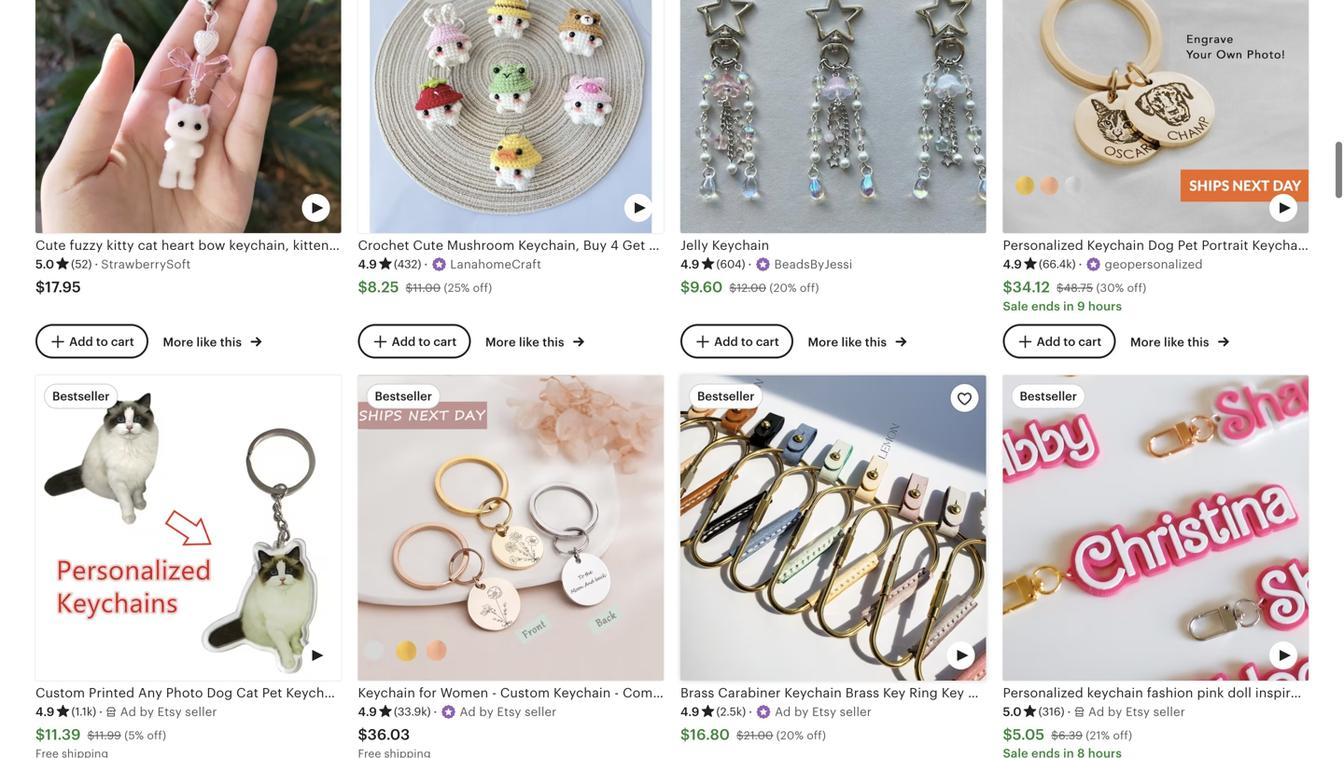 Task type: vqa. For each thing, say whether or not it's contained in the screenshot.
"$ 9.86 AlphabetBags" at bottom
no



Task type: locate. For each thing, give the bounding box(es) containing it.
4 to from the left
[[1063, 335, 1075, 349]]

0 vertical spatial (20%
[[769, 282, 797, 294]]

1 more like this link from the left
[[163, 332, 262, 351]]

· right (604)
[[748, 258, 752, 272]]

4.9 up 34.12
[[1003, 258, 1022, 272]]

1 horizontal spatial heart
[[484, 238, 517, 253]]

1 horizontal spatial 5.0
[[1003, 705, 1022, 719]]

$ 34.12 $ 48.75 (30% off) sale ends in 9 hours
[[1003, 279, 1146, 313]]

add down ends
[[1037, 335, 1061, 349]]

2 horizontal spatial this
[[1187, 335, 1209, 349]]

add to cart for 9.60
[[714, 335, 779, 349]]

3 add to cart from the left
[[714, 335, 779, 349]]

off) inside $ 9.60 $ 12.00 (20% off)
[[800, 282, 819, 294]]

4 bestseller from the left
[[1020, 390, 1077, 404]]

off)
[[473, 282, 492, 294], [800, 282, 819, 294], [1127, 282, 1146, 294], [147, 730, 166, 742], [807, 730, 826, 742], [1113, 730, 1132, 742]]

2 horizontal spatial more like this
[[1130, 335, 1212, 349]]

1 add from the left
[[69, 335, 93, 349]]

11.00
[[413, 282, 441, 294]]

like
[[196, 335, 217, 349], [841, 335, 862, 349], [1164, 335, 1184, 349]]

kitten,
[[293, 238, 333, 253]]

more
[[163, 335, 193, 349], [808, 335, 838, 349], [1130, 335, 1161, 349]]

off) right 12.00
[[800, 282, 819, 294]]

add to cart down in in the top right of the page
[[1037, 335, 1102, 349]]

pink
[[383, 238, 411, 253]]

1 add to cart button from the left
[[35, 324, 148, 359]]

3 add from the left
[[714, 335, 738, 349]]

bow
[[198, 238, 225, 253]]

0 horizontal spatial this
[[220, 335, 242, 349]]

11.39
[[45, 727, 81, 744]]

add to cart for 8.25
[[392, 335, 457, 349]]

2 bestseller from the left
[[375, 390, 432, 404]]

jelly
[[680, 238, 708, 253]]

$ 11.39 $ 11.99 (5% off)
[[35, 727, 166, 744]]

· right (52)
[[95, 258, 98, 272]]

(20%
[[769, 282, 797, 294], [776, 730, 804, 742]]

· right (33.9k) at the bottom left of page
[[434, 705, 437, 719]]

2 more like this link from the left
[[808, 332, 907, 351]]

4.9 for 16.80
[[680, 705, 699, 719]]

more like this
[[163, 335, 245, 349], [808, 335, 890, 349], [1130, 335, 1212, 349]]

custom printed any photo dog cat pet keychains - custom acrylic keychain - custom logo keychain  - full color logo printing on keychains image
[[35, 376, 341, 681]]

2 more like this from the left
[[808, 335, 890, 349]]

4.9 down kawaii,
[[358, 258, 377, 272]]

17.95
[[45, 279, 81, 296]]

ends
[[1031, 299, 1060, 313]]

like for $ 9.60 $ 12.00 (20% off)
[[841, 335, 862, 349]]

off) right (30%
[[1127, 282, 1146, 294]]

bestseller for 5.05
[[1020, 390, 1077, 404]]

2 add to cart from the left
[[392, 335, 457, 349]]

1 horizontal spatial this
[[865, 335, 887, 349]]

2 add to cart button from the left
[[358, 324, 471, 359]]

5.0 up 5.05
[[1003, 705, 1022, 719]]

48.75
[[1064, 282, 1093, 294]]

add for 17.95
[[69, 335, 93, 349]]

·
[[95, 258, 98, 272], [424, 258, 428, 272], [748, 258, 752, 272], [1079, 258, 1082, 272], [99, 705, 103, 719], [434, 705, 437, 719], [749, 705, 752, 719], [1067, 705, 1071, 719]]

add to cart button down $ 9.60 $ 12.00 (20% off)
[[680, 324, 793, 359]]

cute fuzzy kitty cat heart bow keychain, kitten, kawaii, pink bow, pearl heart image
[[35, 0, 341, 233]]

bestseller for 16.80
[[697, 390, 755, 404]]

add to cart
[[69, 335, 134, 349], [392, 335, 457, 349], [714, 335, 779, 349], [1037, 335, 1102, 349]]

(33.9k)
[[394, 706, 431, 718]]

2 more from the left
[[808, 335, 838, 349]]

sale
[[1003, 299, 1028, 313]]

(25%
[[444, 282, 470, 294]]

off) inside $ 5.05 $ 6.39 (21% off)
[[1113, 730, 1132, 742]]

off) inside $ 8.25 $ 11.00 (25% off)
[[473, 282, 492, 294]]

34.12
[[1012, 279, 1050, 296]]

4 cart from the left
[[1078, 335, 1102, 349]]

add to cart button down the 17.95
[[35, 324, 148, 359]]

off) inside $ 16.80 $ 21.00 (20% off)
[[807, 730, 826, 742]]

5.0 down cute
[[35, 258, 54, 272]]

3 cart from the left
[[756, 335, 779, 349]]

off) inside $ 34.12 $ 48.75 (30% off) sale ends in 9 hours
[[1127, 282, 1146, 294]]

kawaii,
[[337, 238, 380, 253]]

bestseller
[[52, 390, 110, 404], [375, 390, 432, 404], [697, 390, 755, 404], [1020, 390, 1077, 404]]

(20% for 9.60
[[769, 282, 797, 294]]

brass carabiner keychain brass key ring key carabiner, cute carabiner keychain clip key ring • women's 2024 new year gift • "pear" image
[[680, 376, 986, 681]]

heart right pearl on the left top
[[484, 238, 517, 253]]

this
[[220, 335, 242, 349], [865, 335, 887, 349], [1187, 335, 1209, 349]]

add down the 17.95
[[69, 335, 93, 349]]

· right (2.5k)
[[749, 705, 752, 719]]

· right (316)
[[1067, 705, 1071, 719]]

2 this from the left
[[865, 335, 887, 349]]

1 horizontal spatial like
[[841, 335, 862, 349]]

0 horizontal spatial heart
[[161, 238, 195, 253]]

1 horizontal spatial more
[[808, 335, 838, 349]]

0 horizontal spatial 5.0
[[35, 258, 54, 272]]

bestseller for 11.39
[[52, 390, 110, 404]]

cute fuzzy kitty cat heart bow keychain, kitten, kawaii, pink bow, pearl heart
[[35, 238, 517, 253]]

0 horizontal spatial more like this link
[[163, 332, 262, 351]]

1 heart from the left
[[161, 238, 195, 253]]

add down 8.25
[[392, 335, 416, 349]]

heart
[[161, 238, 195, 253], [484, 238, 517, 253]]

5.0
[[35, 258, 54, 272], [1003, 705, 1022, 719]]

off) right (21%
[[1113, 730, 1132, 742]]

off) right (25%
[[473, 282, 492, 294]]

2 horizontal spatial like
[[1164, 335, 1184, 349]]

12.00
[[737, 282, 766, 294]]

$ 5.05 $ 6.39 (21% off)
[[1003, 727, 1132, 744]]

· right (1.1k)
[[99, 705, 103, 719]]

3 more like this from the left
[[1130, 335, 1212, 349]]

(30%
[[1096, 282, 1124, 294]]

cart for 17.95
[[111, 335, 134, 349]]

add to cart button down 11.00
[[358, 324, 471, 359]]

more for $ 17.95
[[163, 335, 193, 349]]

$ 17.95
[[35, 279, 81, 296]]

1 like from the left
[[196, 335, 217, 349]]

2 horizontal spatial more
[[1130, 335, 1161, 349]]

5.0 for 17.95
[[35, 258, 54, 272]]

1 vertical spatial (20%
[[776, 730, 804, 742]]

(604)
[[716, 258, 745, 271]]

more like this link
[[163, 332, 262, 351], [808, 332, 907, 351], [1130, 332, 1229, 351]]

add to cart button down in in the top right of the page
[[1003, 324, 1116, 359]]

product video element
[[35, 0, 341, 233], [1003, 0, 1309, 233], [35, 376, 341, 681], [680, 376, 986, 681], [1003, 376, 1309, 681]]

0 horizontal spatial more like this
[[163, 335, 245, 349]]

1 more from the left
[[163, 335, 193, 349]]

· for $ 11.39 $ 11.99 (5% off)
[[99, 705, 103, 719]]

· for $ 17.95
[[95, 258, 98, 272]]

cat
[[138, 238, 158, 253]]

3 bestseller from the left
[[697, 390, 755, 404]]

cute
[[35, 238, 66, 253]]

(20% right 12.00
[[769, 282, 797, 294]]

add down 9.60
[[714, 335, 738, 349]]

1 to from the left
[[96, 335, 108, 349]]

$ 9.60 $ 12.00 (20% off)
[[680, 279, 819, 296]]

to for 8.25
[[418, 335, 430, 349]]

2 like from the left
[[841, 335, 862, 349]]

2 cart from the left
[[433, 335, 457, 349]]

0 vertical spatial 5.0
[[35, 258, 54, 272]]

jelly keychain image
[[680, 0, 986, 233]]

0 horizontal spatial more
[[163, 335, 193, 349]]

4.9 for 11.39
[[35, 705, 55, 719]]

1 horizontal spatial more like this
[[808, 335, 890, 349]]

0 horizontal spatial like
[[196, 335, 217, 349]]

(5%
[[124, 730, 144, 742]]

off) right (5%
[[147, 730, 166, 742]]

add
[[69, 335, 93, 349], [392, 335, 416, 349], [714, 335, 738, 349], [1037, 335, 1061, 349]]

9.60
[[690, 279, 723, 296]]

· for $ 36.03
[[434, 705, 437, 719]]

1 horizontal spatial more like this link
[[808, 332, 907, 351]]

4.9 up the 11.39 at bottom left
[[35, 705, 55, 719]]

4.9 down jelly
[[680, 258, 699, 272]]

1 this from the left
[[220, 335, 242, 349]]

3 add to cart button from the left
[[680, 324, 793, 359]]

$ 16.80 $ 21.00 (20% off)
[[680, 727, 826, 744]]

2 add from the left
[[392, 335, 416, 349]]

4 add from the left
[[1037, 335, 1061, 349]]

keychain
[[712, 238, 769, 253]]

(66.4k)
[[1039, 258, 1076, 271]]

off) for 11.39
[[147, 730, 166, 742]]

heart right cat
[[161, 238, 195, 253]]

1 cart from the left
[[111, 335, 134, 349]]

add to cart button
[[35, 324, 148, 359], [358, 324, 471, 359], [680, 324, 793, 359], [1003, 324, 1116, 359]]

2 heart from the left
[[484, 238, 517, 253]]

5.0 for 5.05
[[1003, 705, 1022, 719]]

add to cart for 17.95
[[69, 335, 134, 349]]

(20% inside $ 16.80 $ 21.00 (20% off)
[[776, 730, 804, 742]]

· right (432)
[[424, 258, 428, 272]]

add to cart down 12.00
[[714, 335, 779, 349]]

cart
[[111, 335, 134, 349], [433, 335, 457, 349], [756, 335, 779, 349], [1078, 335, 1102, 349]]

add to cart down the 17.95
[[69, 335, 134, 349]]

6.39
[[1058, 730, 1083, 742]]

off) for 9.60
[[800, 282, 819, 294]]

$ inside $ 9.60 $ 12.00 (20% off)
[[729, 282, 737, 294]]

product video element for $ 11.39 $ 11.99 (5% off)
[[35, 376, 341, 681]]

to
[[96, 335, 108, 349], [418, 335, 430, 349], [741, 335, 753, 349], [1063, 335, 1075, 349]]

(20% right 21.00
[[776, 730, 804, 742]]

to for 17.95
[[96, 335, 108, 349]]

· for $ 16.80 $ 21.00 (20% off)
[[749, 705, 752, 719]]

2 horizontal spatial more like this link
[[1130, 332, 1229, 351]]

· for $ 9.60 $ 12.00 (20% off)
[[748, 258, 752, 272]]

3 more like this link from the left
[[1130, 332, 1229, 351]]

4.9
[[358, 258, 377, 272], [680, 258, 699, 272], [1003, 258, 1022, 272], [35, 705, 55, 719], [358, 705, 377, 719], [680, 705, 699, 719]]

off) right 21.00
[[807, 730, 826, 742]]

3 to from the left
[[741, 335, 753, 349]]

off) inside $ 11.39 $ 11.99 (5% off)
[[147, 730, 166, 742]]

product video element for $ 16.80 $ 21.00 (20% off)
[[680, 376, 986, 681]]

like for $ 17.95
[[196, 335, 217, 349]]

16.80
[[690, 727, 730, 744]]

off) for 5.05
[[1113, 730, 1132, 742]]

5.05
[[1012, 727, 1045, 744]]

(20% inside $ 9.60 $ 12.00 (20% off)
[[769, 282, 797, 294]]

1 vertical spatial 5.0
[[1003, 705, 1022, 719]]

add to cart down 11.00
[[392, 335, 457, 349]]

· for $ 8.25 $ 11.00 (25% off)
[[424, 258, 428, 272]]

$
[[35, 279, 45, 296], [358, 279, 368, 296], [680, 279, 690, 296], [1003, 279, 1012, 296], [406, 282, 413, 294], [729, 282, 737, 294], [1056, 282, 1064, 294], [35, 727, 45, 744], [358, 727, 368, 744], [680, 727, 690, 744], [1003, 727, 1012, 744], [87, 730, 95, 742], [736, 730, 744, 742], [1051, 730, 1058, 742]]

3 this from the left
[[1187, 335, 1209, 349]]

keychain,
[[229, 238, 289, 253]]

cart for 8.25
[[433, 335, 457, 349]]

2 to from the left
[[418, 335, 430, 349]]

1 add to cart from the left
[[69, 335, 134, 349]]

4.9 up 16.80
[[680, 705, 699, 719]]

1 bestseller from the left
[[52, 390, 110, 404]]

1 more like this from the left
[[163, 335, 245, 349]]



Task type: describe. For each thing, give the bounding box(es) containing it.
(316)
[[1038, 706, 1064, 718]]

off) for 8.25
[[473, 282, 492, 294]]

$ inside $ 11.39 $ 11.99 (5% off)
[[87, 730, 95, 742]]

kitty
[[107, 238, 134, 253]]

add for 9.60
[[714, 335, 738, 349]]

3 like from the left
[[1164, 335, 1184, 349]]

more like this link for $ 9.60 $ 12.00 (20% off)
[[808, 332, 907, 351]]

$ 36.03
[[358, 727, 410, 744]]

4 add to cart button from the left
[[1003, 324, 1116, 359]]

4.9 for 9.60
[[680, 258, 699, 272]]

(432)
[[394, 258, 421, 271]]

(20% for 16.80
[[776, 730, 804, 742]]

4.9 for 8.25
[[358, 258, 377, 272]]

keychain for women - custom keychain - combined birth flower keychain - custom bouquet flower keychain - mom christmas gift image
[[358, 376, 664, 681]]

pearl
[[448, 238, 480, 253]]

36.03
[[368, 727, 410, 744]]

personalized keychain dog pet portrait keychain pet lovers gift dog mom gift best friend gift handmade jewelry pet memorial gifts for him image
[[1003, 0, 1309, 233]]

$ inside $ 16.80 $ 21.00 (20% off)
[[736, 730, 744, 742]]

hours
[[1088, 299, 1122, 313]]

cart for 9.60
[[756, 335, 779, 349]]

$ inside $ 8.25 $ 11.00 (25% off)
[[406, 282, 413, 294]]

(52)
[[71, 258, 92, 271]]

in
[[1063, 299, 1074, 313]]

this for $ 9.60 $ 12.00 (20% off)
[[865, 335, 887, 349]]

(2.5k)
[[716, 706, 746, 718]]

product video element for $ 17.95
[[35, 0, 341, 233]]

4 add to cart from the left
[[1037, 335, 1102, 349]]

3 more from the left
[[1130, 335, 1161, 349]]

product video element for $ 5.05 $ 6.39 (21% off)
[[1003, 376, 1309, 681]]

· for $ 5.05 $ 6.39 (21% off)
[[1067, 705, 1071, 719]]

4.9 up $ 36.03
[[358, 705, 377, 719]]

$ inside $ 5.05 $ 6.39 (21% off)
[[1051, 730, 1058, 742]]

bow,
[[414, 238, 444, 253]]

add to cart button for 9.60
[[680, 324, 793, 359]]

jelly keychain
[[680, 238, 769, 253]]

· right (66.4k)
[[1079, 258, 1082, 272]]

add to cart button for 8.25
[[358, 324, 471, 359]]

4.9 for 34.12
[[1003, 258, 1022, 272]]

fuzzy
[[70, 238, 103, 253]]

off) for 34.12
[[1127, 282, 1146, 294]]

add for 8.25
[[392, 335, 416, 349]]

personalized keychain fashion pink doll inspired - bag charm - keychain party favor - back to school - backpack name tag image
[[1003, 376, 1309, 681]]

off) for 16.80
[[807, 730, 826, 742]]

more for $ 9.60 $ 12.00 (20% off)
[[808, 335, 838, 349]]

11.99
[[95, 730, 121, 742]]

21.00
[[744, 730, 773, 742]]

9
[[1077, 299, 1085, 313]]

(1.1k)
[[71, 706, 96, 718]]

to for 9.60
[[741, 335, 753, 349]]

add to cart button for 17.95
[[35, 324, 148, 359]]

crochet cute mushroom keychain, buy 4 get 1, mushroom wear hat keychain, handmade mushroom, crochet keychain, cute keychain. image
[[358, 0, 664, 233]]

more like this link for $ 17.95
[[163, 332, 262, 351]]

(21%
[[1086, 730, 1110, 742]]

more like this for $ 17.95
[[163, 335, 245, 349]]

more like this for $ 9.60 $ 12.00 (20% off)
[[808, 335, 890, 349]]

this for $ 17.95
[[220, 335, 242, 349]]

$ 8.25 $ 11.00 (25% off)
[[358, 279, 492, 296]]

8.25
[[368, 279, 399, 296]]



